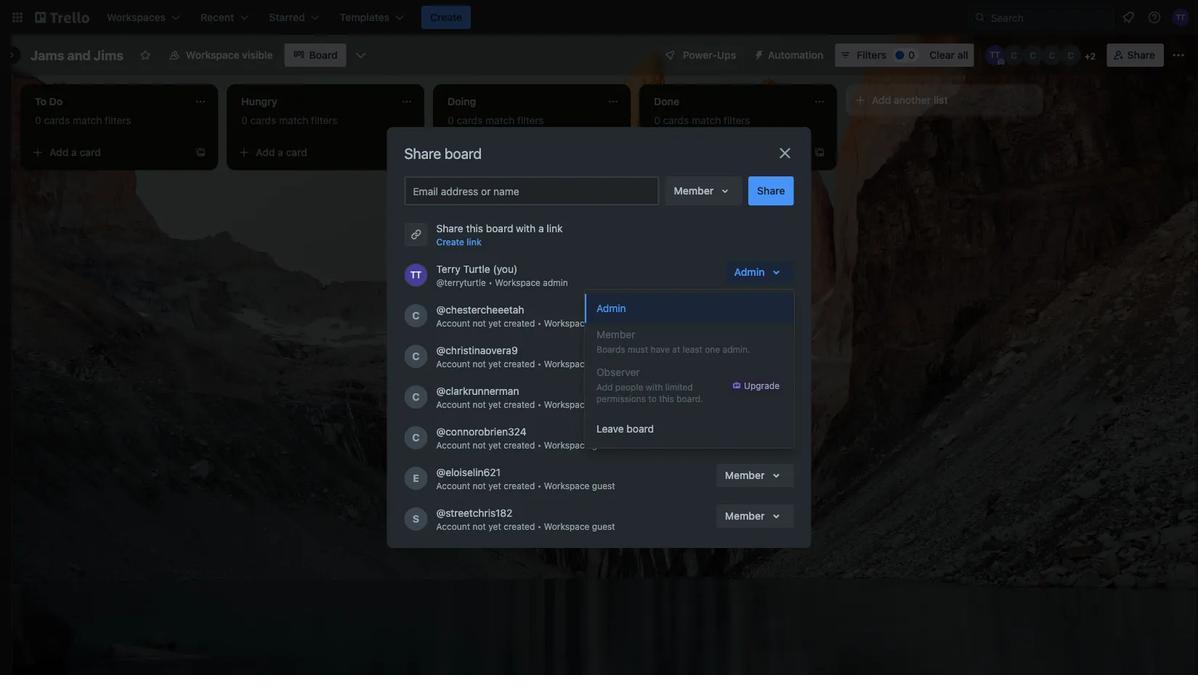 Task type: locate. For each thing, give the bounding box(es) containing it.
2
[[1091, 51, 1096, 61]]

add for add another list button
[[872, 94, 891, 106]]

streetchris182 (streetchris182) image
[[404, 508, 428, 531]]

admin up admin button
[[734, 266, 765, 278]]

1 not from the top
[[473, 318, 486, 328]]

0 cards match filters down jams and jims text field
[[35, 114, 131, 126]]

add a card for add a card "button" related to first create from template… image from left
[[256, 146, 307, 158]]

1 horizontal spatial with
[[646, 382, 663, 392]]

add a card button
[[26, 141, 189, 164], [233, 141, 395, 164], [439, 141, 602, 164]]

1 yet from the top
[[489, 318, 501, 328]]

0 vertical spatial link
[[547, 223, 563, 235]]

not inside @christinaovera9 account not yet created • workspace guest
[[473, 359, 486, 369]]

workspace up @streetchris182 account not yet created • workspace guest
[[544, 481, 590, 491]]

•
[[488, 278, 493, 288], [538, 318, 542, 328], [538, 359, 542, 369], [538, 400, 542, 410], [538, 440, 542, 451], [538, 481, 542, 491], [538, 522, 542, 532]]

4 match from the left
[[692, 114, 721, 126]]

guest inside @christinaovera9 account not yet created • workspace guest
[[592, 359, 615, 369]]

guest inside @clarkrunnerman account not yet created • workspace guest
[[592, 400, 615, 410]]

not down @christinaovera9
[[473, 359, 486, 369]]

created for @christinaovera9
[[504, 359, 535, 369]]

primary element
[[0, 0, 1198, 35]]

admin inside dropdown button
[[734, 266, 765, 278]]

connorobrien324 (connorobrien324) image up e
[[404, 427, 428, 450]]

3 not from the top
[[473, 400, 486, 410]]

2 add a card from the left
[[256, 146, 307, 158]]

group containing admin
[[585, 290, 794, 415]]

filters down jims
[[105, 114, 131, 126]]

1 add a card from the left
[[49, 146, 101, 158]]

0 horizontal spatial connorobrien324 (connorobrien324) image
[[404, 427, 428, 450]]

0 cards match filters
[[35, 114, 131, 126], [241, 114, 338, 126], [448, 114, 544, 126], [654, 114, 750, 126]]

account down @christinaovera9
[[436, 359, 470, 369]]

not for @christinaovera9
[[473, 359, 486, 369]]

link up turtle
[[467, 237, 482, 247]]

• inside @eloiselin621 account not yet created • workspace guest
[[538, 481, 542, 491]]

created inside @streetchris182 account not yet created • workspace guest
[[504, 522, 535, 532]]

• for @christinaovera9
[[538, 359, 542, 369]]

account inside @streetchris182 account not yet created • workspace guest
[[436, 522, 470, 532]]

not
[[473, 318, 486, 328], [473, 359, 486, 369], [473, 400, 486, 410], [473, 440, 486, 451], [473, 481, 486, 491], [473, 522, 486, 532]]

3 yet from the top
[[489, 400, 501, 410]]

1 vertical spatial board
[[486, 223, 513, 235]]

guest for @clarkrunnerman
[[592, 400, 615, 410]]

admin for admin button
[[597, 303, 626, 315]]

0 horizontal spatial chestercheeetah (chestercheeetah) image
[[404, 304, 428, 328]]

group
[[585, 290, 794, 415]]

terry turtle (you) @terryturtle • workspace admin
[[436, 263, 568, 288]]

with
[[516, 223, 536, 235], [646, 382, 663, 392]]

add
[[872, 94, 891, 106], [49, 146, 69, 158], [256, 146, 275, 158], [462, 146, 481, 158], [597, 382, 613, 392]]

2 created from the top
[[504, 359, 535, 369]]

• inside @clarkrunnerman account not yet created • workspace guest
[[538, 400, 542, 410]]

0 horizontal spatial this
[[466, 223, 483, 235]]

account
[[436, 318, 470, 328], [436, 359, 470, 369], [436, 400, 470, 410], [436, 440, 470, 451], [436, 481, 470, 491], [436, 522, 470, 532]]

guest
[[592, 318, 615, 328], [592, 359, 615, 369], [592, 400, 615, 410], [592, 440, 615, 451], [592, 481, 615, 491], [592, 522, 615, 532]]

with down email address or name text field
[[516, 223, 536, 235]]

3 guest from the top
[[592, 400, 615, 410]]

board
[[445, 145, 482, 162], [486, 223, 513, 235], [627, 423, 654, 435]]

• up @christinaovera9 account not yet created • workspace guest
[[538, 318, 542, 328]]

yet down @clarkrunnerman
[[489, 400, 501, 410]]

1 add a card button from the left
[[26, 141, 189, 164]]

created inside @christinaovera9 account not yet created • workspace guest
[[504, 359, 535, 369]]

automation
[[768, 49, 824, 61]]

1 vertical spatial with
[[646, 382, 663, 392]]

3 add a card button from the left
[[439, 141, 602, 164]]

2 horizontal spatial add a card button
[[439, 141, 602, 164]]

created inside @eloiselin621 account not yet created • workspace guest
[[504, 481, 535, 491]]

0 vertical spatial admin
[[734, 266, 765, 278]]

created down @streetchris182 at bottom left
[[504, 522, 535, 532]]

create from template… image
[[195, 147, 206, 158]]

2 horizontal spatial add a card
[[462, 146, 514, 158]]

1 vertical spatial admin
[[597, 303, 626, 315]]

link down email address or name text field
[[547, 223, 563, 235]]

2 yet from the top
[[489, 359, 501, 369]]

• down turtle
[[488, 278, 493, 288]]

c inside image
[[412, 351, 420, 363]]

c left @christinaovera9
[[412, 351, 420, 363]]

• up @clarkrunnerman account not yet created • workspace guest on the bottom of the page
[[538, 359, 542, 369]]

add a card button for first create from template… image from left
[[233, 141, 395, 164]]

3 add a card from the left
[[462, 146, 514, 158]]

not inside @eloiselin621 account not yet created • workspace guest
[[473, 481, 486, 491]]

not inside @streetchris182 account not yet created • workspace guest
[[473, 522, 486, 532]]

link
[[547, 223, 563, 235], [467, 237, 482, 247]]

0 horizontal spatial link
[[467, 237, 482, 247]]

show menu image
[[1171, 48, 1186, 62]]

workspace inside @clarkrunnerman account not yet created • workspace guest
[[544, 400, 590, 410]]

1 c button from the left
[[1004, 45, 1024, 65]]

list
[[934, 94, 948, 106]]

terry turtle (terryturtle) image right the all
[[985, 45, 1006, 65]]

chestercheeetah (chestercheeetah) image up christinaovera9 (christinaovera9) image
[[404, 304, 428, 328]]

visible
[[242, 49, 273, 61]]

2 horizontal spatial terry turtle (terryturtle) image
[[1172, 9, 1190, 26]]

0 vertical spatial chestercheeetah (chestercheeetah) image
[[1004, 45, 1024, 65]]

+
[[1085, 51, 1091, 61]]

4 not from the top
[[473, 440, 486, 451]]

c button
[[1004, 45, 1024, 65], [1023, 45, 1043, 65], [1042, 45, 1062, 65], [1061, 45, 1081, 65]]

add a card for create from template… icon add a card "button"
[[49, 146, 101, 158]]

share button down "close" "icon"
[[749, 177, 794, 206]]

leave board button
[[585, 415, 794, 444]]

c inside icon
[[1030, 50, 1036, 60]]

chestercheeetah (chestercheeetah) image
[[1004, 45, 1024, 65], [404, 304, 428, 328]]

@chestercheeetah account not yet created • workspace guest
[[436, 304, 615, 328]]

workspace inside terry turtle (you) @terryturtle • workspace admin
[[495, 278, 541, 288]]

workspace down admin
[[544, 318, 590, 328]]

admin up boards
[[597, 303, 626, 315]]

add a card for 1st add a card "button" from right
[[462, 146, 514, 158]]

1 horizontal spatial link
[[547, 223, 563, 235]]

create link button
[[436, 235, 482, 249]]

workspace inside @eloiselin621 account not yet created • workspace guest
[[544, 481, 590, 491]]

member button
[[665, 177, 743, 206], [716, 464, 794, 488]]

admin
[[734, 266, 765, 278], [597, 303, 626, 315]]

workspace down @eloiselin621 account not yet created • workspace guest
[[544, 522, 590, 532]]

guest for @connorobrien324
[[592, 440, 615, 451]]

• inside @streetchris182 account not yet created • workspace guest
[[538, 522, 542, 532]]

2 guest from the top
[[592, 359, 615, 369]]

upgrade
[[744, 381, 780, 391]]

board link
[[285, 44, 346, 67]]

yet for @streetchris182
[[489, 522, 501, 532]]

5 not from the top
[[473, 481, 486, 491]]

1 horizontal spatial this
[[659, 394, 674, 404]]

• inside @christinaovera9 account not yet created • workspace guest
[[538, 359, 542, 369]]

0 vertical spatial this
[[466, 223, 483, 235]]

0 horizontal spatial add a card
[[49, 146, 101, 158]]

clarkrunnerman (clarkrunnerman) image down christinaovera9 (christinaovera9) image
[[404, 386, 428, 409]]

create button
[[422, 6, 471, 29]]

c up christinaovera9 (christinaovera9) image
[[412, 310, 420, 322]]

account inside @clarkrunnerman account not yet created • workspace guest
[[436, 400, 470, 410]]

admin inside button
[[597, 303, 626, 315]]

cards up share board
[[457, 114, 483, 126]]

0 horizontal spatial admin
[[597, 303, 626, 315]]

1 card from the left
[[80, 146, 101, 158]]

not down @streetchris182 at bottom left
[[473, 522, 486, 532]]

• down @eloiselin621 account not yet created • workspace guest
[[538, 522, 542, 532]]

add inside observer add people with limited permissions to this board.
[[597, 382, 613, 392]]

workspace
[[186, 49, 239, 61], [495, 278, 541, 288], [544, 318, 590, 328], [544, 359, 590, 369], [544, 400, 590, 410], [544, 440, 590, 451], [544, 481, 590, 491], [544, 522, 590, 532]]

3 card from the left
[[492, 146, 514, 158]]

4 created from the top
[[504, 440, 535, 451]]

board.
[[677, 394, 703, 404]]

2 vertical spatial terry turtle (terryturtle) image
[[404, 264, 428, 287]]

member boards must have at least one admin.
[[597, 329, 750, 355]]

created up @streetchris182 account not yet created • workspace guest
[[504, 481, 535, 491]]

filters down board
[[311, 114, 338, 126]]

account for @eloiselin621
[[436, 481, 470, 491]]

yet down @eloiselin621
[[489, 481, 501, 491]]

created inside @connorobrien324 account not yet created • workspace guest
[[504, 440, 535, 451]]

workspace left "visible"
[[186, 49, 239, 61]]

account for @christinaovera9
[[436, 359, 470, 369]]

filters down 'ups'
[[724, 114, 750, 126]]

add inside button
[[872, 94, 891, 106]]

add for create from template… icon add a card "button"
[[49, 146, 69, 158]]

guest inside @chestercheeetah account not yet created • workspace guest
[[592, 318, 615, 328]]

admin button
[[585, 294, 794, 323]]

account down "@connorobrien324"
[[436, 440, 470, 451]]

created up @christinaovera9 account not yet created • workspace guest
[[504, 318, 535, 328]]

with inside observer add people with limited permissions to this board.
[[646, 382, 663, 392]]

5 guest from the top
[[592, 481, 615, 491]]

created up @connorobrien324 account not yet created • workspace guest
[[504, 400, 535, 410]]

menu containing admin
[[585, 290, 794, 448]]

• inside @connorobrien324 account not yet created • workspace guest
[[538, 440, 542, 451]]

6 yet from the top
[[489, 522, 501, 532]]

create inside share this board with a link create link
[[436, 237, 464, 247]]

account inside @connorobrien324 account not yet created • workspace guest
[[436, 440, 470, 451]]

3 c button from the left
[[1042, 45, 1062, 65]]

2 horizontal spatial board
[[627, 423, 654, 435]]

@clarkrunnerman
[[436, 386, 519, 398]]

1 vertical spatial terry turtle (terryturtle) image
[[985, 45, 1006, 65]]

account for @connorobrien324
[[436, 440, 470, 451]]

workspace up @eloiselin621 account not yet created • workspace guest
[[544, 440, 590, 451]]

create from template… image
[[401, 147, 413, 158], [814, 147, 826, 158]]

1 account from the top
[[436, 318, 470, 328]]

admin.
[[723, 344, 750, 355]]

another
[[894, 94, 931, 106]]

share
[[1128, 49, 1155, 61], [404, 145, 441, 162], [757, 185, 785, 197], [436, 223, 463, 235]]

share button down '0 notifications' icon
[[1107, 44, 1164, 67]]

add a card
[[49, 146, 101, 158], [256, 146, 307, 158], [462, 146, 514, 158]]

clarkrunnerman (clarkrunnerman) image
[[1042, 45, 1062, 65], [404, 386, 428, 409]]

• for @connorobrien324
[[538, 440, 542, 451]]

connorobrien324 (connorobrien324) image
[[1061, 45, 1081, 65], [404, 427, 428, 450]]

share board
[[404, 145, 482, 162]]

yet
[[489, 318, 501, 328], [489, 359, 501, 369], [489, 400, 501, 410], [489, 440, 501, 451], [489, 481, 501, 491], [489, 522, 501, 532]]

share this board with a link create link
[[436, 223, 563, 247]]

jims
[[94, 47, 123, 63]]

5 created from the top
[[504, 481, 535, 491]]

cards down power-ups button at the right of page
[[663, 114, 689, 126]]

0 horizontal spatial with
[[516, 223, 536, 235]]

0 horizontal spatial card
[[80, 146, 101, 158]]

0 cards match filters down board link
[[241, 114, 338, 126]]

power-ups
[[683, 49, 736, 61]]

not inside @clarkrunnerman account not yet created • workspace guest
[[473, 400, 486, 410]]

cards
[[44, 114, 70, 126], [250, 114, 276, 126], [457, 114, 483, 126], [663, 114, 689, 126]]

0 horizontal spatial clarkrunnerman (clarkrunnerman) image
[[404, 386, 428, 409]]

c up e
[[412, 432, 420, 444]]

guest for @streetchris182
[[592, 522, 615, 532]]

with up the to
[[646, 382, 663, 392]]

account down @streetchris182 at bottom left
[[436, 522, 470, 532]]

guest inside @connorobrien324 account not yet created • workspace guest
[[592, 440, 615, 451]]

workspace inside "workspace visible" button
[[186, 49, 239, 61]]

card for add a card "button" related to first create from template… image from left
[[286, 146, 307, 158]]

this
[[466, 223, 483, 235], [659, 394, 674, 404]]

yet inside @christinaovera9 account not yet created • workspace guest
[[489, 359, 501, 369]]

clarkrunnerman (clarkrunnerman) image left '+'
[[1042, 45, 1062, 65]]

people
[[615, 382, 643, 392]]

workspace left observer
[[544, 359, 590, 369]]

yet down @chestercheeetah
[[489, 318, 501, 328]]

this up turtle
[[466, 223, 483, 235]]

not down "@connorobrien324"
[[473, 440, 486, 451]]

Board name text field
[[23, 44, 131, 67]]

cards down "visible"
[[250, 114, 276, 126]]

yet down @streetchris182 at bottom left
[[489, 522, 501, 532]]

0 horizontal spatial add a card button
[[26, 141, 189, 164]]

6 not from the top
[[473, 522, 486, 532]]

yet inside @clarkrunnerman account not yet created • workspace guest
[[489, 400, 501, 410]]

6 guest from the top
[[592, 522, 615, 532]]

2 match from the left
[[279, 114, 308, 126]]

• for @chestercheeetah
[[538, 318, 542, 328]]

@connorobrien324 account not yet created • workspace guest
[[436, 426, 615, 451]]

member inside member boards must have at least one admin.
[[597, 329, 635, 341]]

0 cards match filters up share board
[[448, 114, 544, 126]]

• inside @chestercheeetah account not yet created • workspace guest
[[538, 318, 542, 328]]

4 c button from the left
[[1061, 45, 1081, 65]]

not inside @chestercheeetah account not yet created • workspace guest
[[473, 318, 486, 328]]

leave
[[597, 423, 624, 435]]

workspace for @christinaovera9
[[544, 359, 590, 369]]

5 account from the top
[[436, 481, 470, 491]]

yet inside @streetchris182 account not yet created • workspace guest
[[489, 522, 501, 532]]

created for @clarkrunnerman
[[504, 400, 535, 410]]

workspace visible
[[186, 49, 273, 61]]

workspace visible button
[[160, 44, 282, 67]]

0 horizontal spatial terry turtle (terryturtle) image
[[404, 264, 428, 287]]

1 vertical spatial share button
[[749, 177, 794, 206]]

0 cards match filters down power-ups button at the right of page
[[654, 114, 750, 126]]

1 0 cards match filters from the left
[[35, 114, 131, 126]]

1 horizontal spatial terry turtle (terryturtle) image
[[985, 45, 1006, 65]]

admin
[[543, 278, 568, 288]]

board inside button
[[627, 423, 654, 435]]

2 horizontal spatial card
[[492, 146, 514, 158]]

2 add a card button from the left
[[233, 141, 395, 164]]

created inside @chestercheeetah account not yet created • workspace guest
[[504, 318, 535, 328]]

0 vertical spatial create
[[430, 11, 462, 23]]

1 horizontal spatial board
[[486, 223, 513, 235]]

account inside @christinaovera9 account not yet created • workspace guest
[[436, 359, 470, 369]]

1 horizontal spatial admin
[[734, 266, 765, 278]]

a for 1st add a card "button" from right
[[484, 146, 490, 158]]

workspace inside @christinaovera9 account not yet created • workspace guest
[[544, 359, 590, 369]]

1 horizontal spatial create from template… image
[[814, 147, 826, 158]]

this right the to
[[659, 394, 674, 404]]

member inside dropdown button
[[725, 511, 765, 523]]

3 created from the top
[[504, 400, 535, 410]]

create
[[430, 11, 462, 23], [436, 237, 464, 247]]

created for @connorobrien324
[[504, 440, 535, 451]]

guest inside @eloiselin621 account not yet created • workspace guest
[[592, 481, 615, 491]]

power-
[[683, 49, 717, 61]]

0 vertical spatial terry turtle (terryturtle) image
[[1172, 9, 1190, 26]]

chestercheeetah (chestercheeetah) image right the all
[[1004, 45, 1024, 65]]

created for @eloiselin621
[[504, 481, 535, 491]]

member
[[674, 185, 714, 197], [597, 329, 635, 341], [725, 470, 765, 482], [725, 511, 765, 523]]

c down search field
[[1030, 50, 1036, 60]]

0 vertical spatial clarkrunnerman (clarkrunnerman) image
[[1042, 45, 1062, 65]]

this inside share this board with a link create link
[[466, 223, 483, 235]]

a
[[71, 146, 77, 158], [278, 146, 283, 158], [484, 146, 490, 158], [538, 223, 544, 235]]

share inside share this board with a link create link
[[436, 223, 463, 235]]

automation button
[[748, 44, 832, 67]]

connorobrien324 (connorobrien324) image left '+'
[[1061, 45, 1081, 65]]

1 horizontal spatial card
[[286, 146, 307, 158]]

1 guest from the top
[[592, 318, 615, 328]]

not down @chestercheeetah
[[473, 318, 486, 328]]

guest for @christinaovera9
[[592, 359, 615, 369]]

• up @streetchris182 account not yet created • workspace guest
[[538, 481, 542, 491]]

created inside @clarkrunnerman account not yet created • workspace guest
[[504, 400, 535, 410]]

share button
[[1107, 44, 1164, 67], [749, 177, 794, 206]]

1 created from the top
[[504, 318, 535, 328]]

card
[[80, 146, 101, 158], [286, 146, 307, 158], [492, 146, 514, 158]]

4 yet from the top
[[489, 440, 501, 451]]

account down @eloiselin621
[[436, 481, 470, 491]]

0 vertical spatial share button
[[1107, 44, 1164, 67]]

terry turtle (terryturtle) image left the terry
[[404, 264, 428, 287]]

• for @eloiselin621
[[538, 481, 542, 491]]

created up @eloiselin621 account not yet created • workspace guest
[[504, 440, 535, 451]]

1 vertical spatial this
[[659, 394, 674, 404]]

filters
[[105, 114, 131, 126], [311, 114, 338, 126], [517, 114, 544, 126], [724, 114, 750, 126]]

member button
[[716, 505, 794, 528]]

upgrade button
[[730, 379, 783, 393]]

2 not from the top
[[473, 359, 486, 369]]

star or unstar board image
[[139, 49, 151, 61]]

yet for @chestercheeetah
[[489, 318, 501, 328]]

e
[[413, 473, 419, 485]]

account inside @chestercheeetah account not yet created • workspace guest
[[436, 318, 470, 328]]

menu
[[585, 290, 794, 448]]

0 horizontal spatial share button
[[749, 177, 794, 206]]

3 account from the top
[[436, 400, 470, 410]]

card for create from template… icon add a card "button"
[[80, 146, 101, 158]]

yet inside @connorobrien324 account not yet created • workspace guest
[[489, 440, 501, 451]]

not down @eloiselin621
[[473, 481, 486, 491]]

1 vertical spatial create
[[436, 237, 464, 247]]

workspace inside @connorobrien324 account not yet created • workspace guest
[[544, 440, 590, 451]]

1 horizontal spatial add a card
[[256, 146, 307, 158]]

cards down jams
[[44, 114, 70, 126]]

create inside button
[[430, 11, 462, 23]]

workspace down (you)
[[495, 278, 541, 288]]

0
[[909, 49, 915, 61], [35, 114, 41, 126], [241, 114, 248, 126], [448, 114, 454, 126], [654, 114, 660, 126]]

terry turtle (terryturtle) image
[[1172, 9, 1190, 26], [985, 45, 1006, 65], [404, 264, 428, 287]]

6 created from the top
[[504, 522, 535, 532]]

1 horizontal spatial add a card button
[[233, 141, 395, 164]]

filters up email address or name text field
[[517, 114, 544, 126]]

match
[[73, 114, 102, 126], [279, 114, 308, 126], [486, 114, 515, 126], [692, 114, 721, 126]]

workspace inside @chestercheeetah account not yet created • workspace guest
[[544, 318, 590, 328]]

yet inside @chestercheeetah account not yet created • workspace guest
[[489, 318, 501, 328]]

not inside @connorobrien324 account not yet created • workspace guest
[[473, 440, 486, 451]]

a inside share this board with a link create link
[[538, 223, 544, 235]]

leave board
[[597, 423, 654, 435]]

• inside terry turtle (you) @terryturtle • workspace admin
[[488, 278, 493, 288]]

add for add a card "button" related to first create from template… image from left
[[256, 146, 275, 158]]

workspace up @connorobrien324 account not yet created • workspace guest
[[544, 400, 590, 410]]

not down @clarkrunnerman
[[473, 400, 486, 410]]

2 account from the top
[[436, 359, 470, 369]]

clear
[[930, 49, 955, 61]]

yet down @christinaovera9
[[489, 359, 501, 369]]

6 account from the top
[[436, 522, 470, 532]]

0 vertical spatial connorobrien324 (connorobrien324) image
[[1061, 45, 1081, 65]]

yet down "@connorobrien324"
[[489, 440, 501, 451]]

0 horizontal spatial create from template… image
[[401, 147, 413, 158]]

2 card from the left
[[286, 146, 307, 158]]

yet inside @eloiselin621 account not yet created • workspace guest
[[489, 481, 501, 491]]

account down @clarkrunnerman
[[436, 400, 470, 410]]

0 notifications image
[[1120, 9, 1137, 26]]

board for leave board
[[627, 423, 654, 435]]

c
[[1011, 50, 1017, 60], [1030, 50, 1036, 60], [1049, 50, 1055, 60], [1068, 50, 1074, 60], [412, 310, 420, 322], [412, 351, 420, 363], [412, 391, 420, 403], [412, 432, 420, 444]]

add another list
[[872, 94, 948, 106]]

• up @eloiselin621 account not yet created • workspace guest
[[538, 440, 542, 451]]

• up @connorobrien324 account not yet created • workspace guest
[[538, 400, 542, 410]]

5 yet from the top
[[489, 481, 501, 491]]

created up @clarkrunnerman account not yet created • workspace guest on the bottom of the page
[[504, 359, 535, 369]]

created
[[504, 318, 535, 328], [504, 359, 535, 369], [504, 400, 535, 410], [504, 440, 535, 451], [504, 481, 535, 491], [504, 522, 535, 532]]

terry turtle (terryturtle) image right open information menu "icon"
[[1172, 9, 1190, 26]]

0 horizontal spatial board
[[445, 145, 482, 162]]

account down @chestercheeetah
[[436, 318, 470, 328]]

jams and jims
[[31, 47, 123, 63]]

0 vertical spatial board
[[445, 145, 482, 162]]

2 vertical spatial board
[[627, 423, 654, 435]]

0 vertical spatial with
[[516, 223, 536, 235]]

with inside share this board with a link create link
[[516, 223, 536, 235]]

1 vertical spatial chestercheeetah (chestercheeetah) image
[[404, 304, 428, 328]]

4 guest from the top
[[592, 440, 615, 451]]

guest inside @streetchris182 account not yet created • workspace guest
[[592, 522, 615, 532]]

account inside @eloiselin621 account not yet created • workspace guest
[[436, 481, 470, 491]]

4 account from the top
[[436, 440, 470, 451]]

workspace inside @streetchris182 account not yet created • workspace guest
[[544, 522, 590, 532]]

2 filters from the left
[[311, 114, 338, 126]]

one
[[705, 344, 720, 355]]



Task type: describe. For each thing, give the bounding box(es) containing it.
not for @eloiselin621
[[473, 481, 486, 491]]

1 filters from the left
[[105, 114, 131, 126]]

admin button
[[726, 261, 794, 284]]

4 filters from the left
[[724, 114, 750, 126]]

ups
[[717, 49, 736, 61]]

s
[[413, 513, 419, 525]]

workspace for @streetchris182
[[544, 522, 590, 532]]

3 0 cards match filters from the left
[[448, 114, 544, 126]]

open information menu image
[[1147, 10, 1162, 25]]

with for a
[[516, 223, 536, 235]]

c left '+'
[[1068, 50, 1074, 60]]

a for add a card "button" related to first create from template… image from left
[[278, 146, 283, 158]]

0 vertical spatial member button
[[665, 177, 743, 206]]

1 vertical spatial connorobrien324 (connorobrien324) image
[[404, 427, 428, 450]]

switch to… image
[[10, 10, 25, 25]]

not for @clarkrunnerman
[[473, 400, 486, 410]]

admin for admin dropdown button
[[734, 266, 765, 278]]

yet for @eloiselin621
[[489, 481, 501, 491]]

customize views image
[[354, 48, 368, 62]]

turtle
[[463, 263, 490, 275]]

1 horizontal spatial share button
[[1107, 44, 1164, 67]]

add for 1st add a card "button" from right
[[462, 146, 481, 158]]

not for @streetchris182
[[473, 522, 486, 532]]

1 cards from the left
[[44, 114, 70, 126]]

workspace for @connorobrien324
[[544, 440, 590, 451]]

1 vertical spatial link
[[467, 237, 482, 247]]

workspace for @eloiselin621
[[544, 481, 590, 491]]

2 0 cards match filters from the left
[[241, 114, 338, 126]]

board for share board
[[445, 145, 482, 162]]

account for @chestercheeetah
[[436, 318, 470, 328]]

3 match from the left
[[486, 114, 515, 126]]

Search field
[[986, 7, 1113, 28]]

power-ups button
[[654, 44, 745, 67]]

• for @streetchris182
[[538, 522, 542, 532]]

@christinaovera9
[[436, 345, 518, 357]]

clear all
[[930, 49, 968, 61]]

observer add people with limited permissions to this board.
[[597, 367, 703, 404]]

guest for @eloiselin621
[[592, 481, 615, 491]]

1 horizontal spatial clarkrunnerman (clarkrunnerman) image
[[1042, 45, 1062, 65]]

add a card button for create from template… icon
[[26, 141, 189, 164]]

clear all button
[[924, 44, 974, 67]]

created for @streetchris182
[[504, 522, 535, 532]]

Email address or name text field
[[413, 181, 657, 201]]

least
[[683, 344, 703, 355]]

4 0 cards match filters from the left
[[654, 114, 750, 126]]

at
[[672, 344, 680, 355]]

@streetchris182
[[436, 508, 513, 520]]

sm image
[[748, 44, 768, 64]]

all
[[958, 49, 968, 61]]

a for create from template… icon add a card "button"
[[71, 146, 77, 158]]

@streetchris182 account not yet created • workspace guest
[[436, 508, 615, 532]]

c down christinaovera9 (christinaovera9) image
[[412, 391, 420, 403]]

workspace for @clarkrunnerman
[[544, 400, 590, 410]]

terry
[[436, 263, 461, 275]]

yet for @clarkrunnerman
[[489, 400, 501, 410]]

board
[[309, 49, 338, 61]]

filters
[[857, 49, 887, 61]]

yet for @connorobrien324
[[489, 440, 501, 451]]

not for @chestercheeetah
[[473, 318, 486, 328]]

1 create from template… image from the left
[[401, 147, 413, 158]]

2 create from template… image from the left
[[814, 147, 826, 158]]

c right christinaovera9 (christinaovera9) icon
[[1049, 50, 1055, 60]]

terry turtle (terryturtle) image inside primary element
[[1172, 9, 1190, 26]]

1 match from the left
[[73, 114, 102, 126]]

2 cards from the left
[[250, 114, 276, 126]]

this inside observer add people with limited permissions to this board.
[[659, 394, 674, 404]]

limited
[[665, 382, 693, 392]]

card for 1st add a card "button" from right
[[492, 146, 514, 158]]

@terryturtle
[[436, 278, 486, 288]]

board inside share this board with a link create link
[[486, 223, 513, 235]]

@eloiselin621
[[436, 467, 501, 479]]

@eloiselin621 account not yet created • workspace guest
[[436, 467, 615, 491]]

christinaovera9 (christinaovera9) image
[[1023, 45, 1043, 65]]

guest for @chestercheeetah
[[592, 318, 615, 328]]

@christinaovera9 account not yet created • workspace guest
[[436, 345, 615, 369]]

workspace for @chestercheeetah
[[544, 318, 590, 328]]

not for @connorobrien324
[[473, 440, 486, 451]]

permissions
[[597, 394, 646, 404]]

+ 2
[[1085, 51, 1096, 61]]

1 vertical spatial clarkrunnerman (clarkrunnerman) image
[[404, 386, 428, 409]]

have
[[651, 344, 670, 355]]

observer
[[597, 367, 640, 379]]

@clarkrunnerman account not yet created • workspace guest
[[436, 386, 615, 410]]

1 vertical spatial member button
[[716, 464, 794, 488]]

and
[[67, 47, 91, 63]]

yet for @christinaovera9
[[489, 359, 501, 369]]

jams
[[31, 47, 64, 63]]

@connorobrien324
[[436, 426, 527, 438]]

eloiselin621 (eloiselin621) image
[[404, 467, 428, 491]]

1 horizontal spatial connorobrien324 (connorobrien324) image
[[1061, 45, 1081, 65]]

close image
[[776, 145, 794, 162]]

account for @clarkrunnerman
[[436, 400, 470, 410]]

@chestercheeetah
[[436, 304, 524, 316]]

account for @streetchris182
[[436, 522, 470, 532]]

to
[[649, 394, 657, 404]]

search image
[[975, 12, 986, 23]]

c left christinaovera9 (christinaovera9) icon
[[1011, 50, 1017, 60]]

created for @chestercheeetah
[[504, 318, 535, 328]]

(you)
[[493, 263, 518, 275]]

4 cards from the left
[[663, 114, 689, 126]]

add another list button
[[846, 84, 1044, 116]]

3 cards from the left
[[457, 114, 483, 126]]

2 c button from the left
[[1023, 45, 1043, 65]]

boards
[[597, 344, 625, 355]]

3 filters from the left
[[517, 114, 544, 126]]

must
[[628, 344, 648, 355]]

with for limited
[[646, 382, 663, 392]]

christinaovera9 (christinaovera9) image
[[404, 345, 428, 368]]

1 horizontal spatial chestercheeetah (chestercheeetah) image
[[1004, 45, 1024, 65]]

• for @clarkrunnerman
[[538, 400, 542, 410]]



Task type: vqa. For each thing, say whether or not it's contained in the screenshot.
Template Project Management
no



